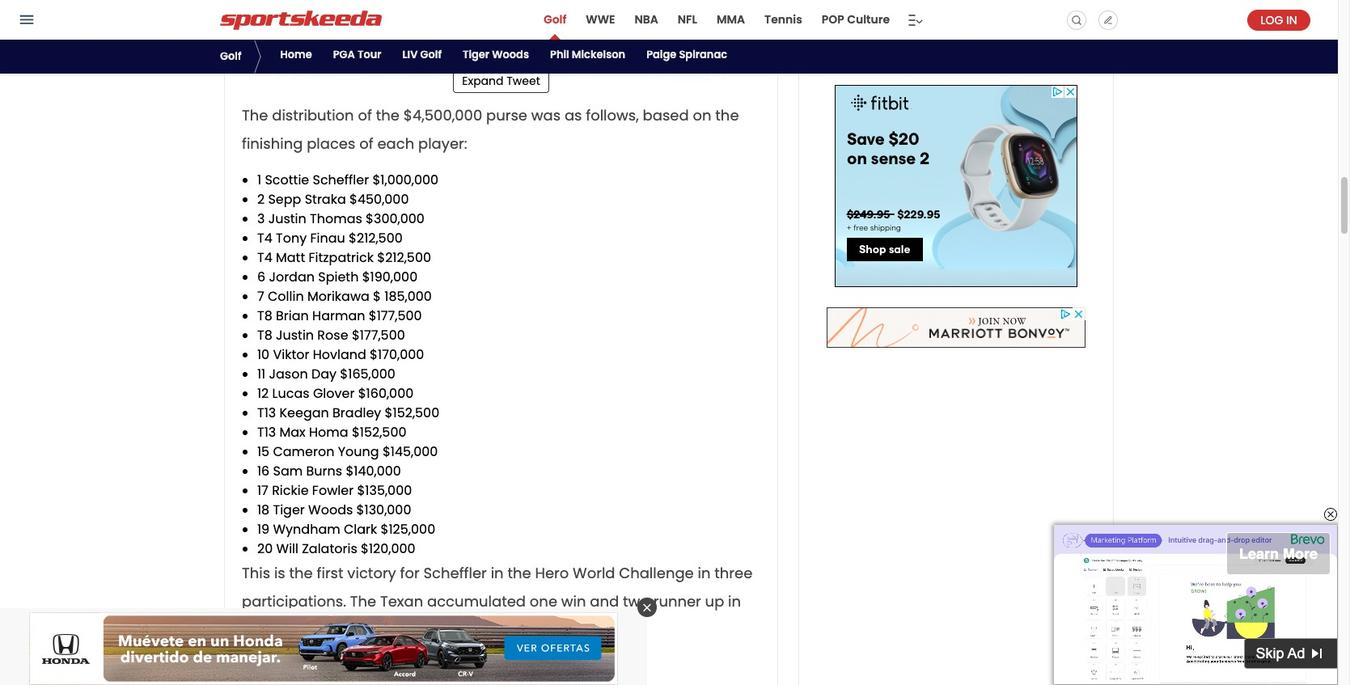 Task type: vqa. For each thing, say whether or not it's contained in the screenshot.
$160,000
yes



Task type: describe. For each thing, give the bounding box(es) containing it.
$145,000
[[383, 442, 438, 461]]

three
[[715, 563, 753, 583]]

the inside the distribution of the $4,500,000 purse was as follows, based on the finishing places of each player:
[[242, 105, 268, 125]]

world
[[573, 563, 615, 583]]

$120,000
[[361, 539, 416, 558]]

first
[[317, 563, 344, 583]]

thomas
[[310, 209, 362, 228]]

1 vertical spatial $152,500
[[352, 423, 407, 441]]

in right up
[[728, 591, 741, 611]]

✕ link
[[638, 598, 657, 617]]

pga tour
[[333, 47, 382, 62]]

20
[[257, 539, 273, 558]]

tour
[[358, 47, 382, 62]]

log in
[[1261, 12, 1297, 28]]

participations.
[[242, 591, 346, 611]]

2 vertical spatial advertisement region
[[29, 612, 618, 685]]

nba
[[635, 11, 658, 28]]

event.
[[272, 619, 316, 640]]

in up accumulated at the bottom left
[[491, 563, 504, 583]]

rose
[[317, 326, 348, 344]]

morikawa
[[307, 287, 370, 305]]

viktor
[[273, 345, 309, 364]]

will
[[276, 539, 299, 558]]

$4,500,000
[[404, 105, 482, 125]]

tennis link
[[763, 0, 804, 40]]

2 t4 from the top
[[257, 248, 272, 267]]

$165,000
[[340, 365, 396, 383]]

$190,000
[[362, 267, 418, 286]]

1 vertical spatial advertisement region
[[827, 307, 1086, 348]]

spiranac
[[679, 47, 727, 62]]

10
[[257, 345, 270, 364]]

liv golf link
[[400, 40, 444, 74]]

sportskeeda logo image
[[220, 10, 382, 30]]

pga
[[333, 47, 355, 62]]

scottie
[[265, 170, 309, 189]]

home
[[280, 47, 312, 62]]

wyndham
[[273, 520, 340, 539]]

burns
[[306, 462, 342, 480]]

rickie
[[272, 481, 309, 500]]

0 vertical spatial justin
[[268, 209, 306, 228]]

pga tour link
[[331, 40, 384, 74]]

nfl
[[678, 11, 697, 28]]

phil
[[550, 47, 569, 62]]

lucas
[[272, 384, 310, 403]]

sepp
[[268, 190, 301, 208]]

expand
[[462, 72, 504, 89]]

19
[[257, 520, 270, 539]]

phil mickelson
[[550, 47, 626, 62]]

based
[[643, 105, 689, 125]]

1 vertical spatial $177,500
[[352, 326, 405, 344]]

1 vertical spatial $212,500
[[377, 248, 431, 267]]

list icon image
[[908, 10, 923, 30]]

tiger inside tiger woods link
[[463, 47, 490, 62]]

1 t8 from the top
[[257, 306, 272, 325]]

nba link
[[633, 0, 660, 40]]

tony
[[276, 229, 307, 247]]

woods inside 1 scottie scheffler $1,000,000 2 sepp straka $450,000 3 justin thomas $300,000 t4 tony finau $212,500 t4 matt fitzpatrick $212,500 6 jordan spieth $190,000 7 collin morikawa $ 185,000 t8 brian harman $177,500 t8 justin rose $177,500 10 viktor hovland $170,000 11 jason day $165,000 12 lucas glover $160,000 t13 keegan bradley $152,500 t13 max homa $152,500 15 cameron young $145,000 16 sam burns $140,000 17 rickie fowler $135,000 18 tiger woods $130,000 19 wyndham clark $125,000 20 will zalatoris $120,000 this is the first victory for scheffler in the hero world challenge in three participations. the texan accumulated one win and two runner up in this event.
[[308, 500, 353, 519]]

$300,000
[[366, 209, 425, 228]]

2
[[257, 190, 265, 208]]

liv golf
[[403, 47, 442, 62]]

mma link
[[715, 0, 747, 40]]

the inside 1 scottie scheffler $1,000,000 2 sepp straka $450,000 3 justin thomas $300,000 t4 tony finau $212,500 t4 matt fitzpatrick $212,500 6 jordan spieth $190,000 7 collin morikawa $ 185,000 t8 brian harman $177,500 t8 justin rose $177,500 10 viktor hovland $170,000 11 jason day $165,000 12 lucas glover $160,000 t13 keegan bradley $152,500 t13 max homa $152,500 15 cameron young $145,000 16 sam burns $140,000 17 rickie fowler $135,000 18 tiger woods $130,000 19 wyndham clark $125,000 20 will zalatoris $120,000 this is the first victory for scheffler in the hero world challenge in three participations. the texan accumulated one win and two runner up in this event.
[[350, 591, 376, 611]]

in left 'three' on the bottom of page
[[698, 563, 711, 583]]

accumulated
[[427, 591, 526, 611]]

pop
[[822, 11, 845, 28]]

the up the each
[[376, 105, 400, 125]]

3
[[257, 209, 265, 228]]

player:
[[418, 133, 467, 153]]

and
[[590, 591, 619, 611]]

the right on
[[715, 105, 739, 125]]

$160,000
[[358, 384, 414, 403]]

the left the hero
[[508, 563, 531, 583]]

runner
[[653, 591, 701, 611]]

tweet
[[507, 72, 540, 89]]

$140,000
[[346, 462, 401, 480]]

1 horizontal spatial scheffler
[[424, 563, 487, 583]]

$
[[373, 287, 381, 305]]

2 t13 from the top
[[257, 423, 276, 441]]

paige spiranac link
[[644, 40, 730, 74]]

phil mickelson link
[[548, 40, 628, 74]]

sam
[[273, 462, 303, 480]]

0 vertical spatial $212,500
[[349, 229, 403, 247]]

cameron
[[273, 442, 335, 461]]

collin
[[268, 287, 304, 305]]

2 t8 from the top
[[257, 326, 272, 344]]

1 t4 from the top
[[257, 229, 272, 247]]

7
[[257, 287, 264, 305]]

1 horizontal spatial woods
[[492, 47, 529, 62]]

$130,000
[[356, 500, 411, 519]]

in right log
[[1287, 12, 1297, 28]]

purse
[[486, 105, 528, 125]]

18
[[257, 500, 270, 519]]

for
[[400, 563, 420, 583]]

jason
[[269, 365, 308, 383]]



Task type: locate. For each thing, give the bounding box(es) containing it.
16
[[257, 462, 270, 480]]

1 vertical spatial t8
[[257, 326, 272, 344]]

writers home image
[[1104, 15, 1113, 25]]

t13 down 12 at the bottom left of the page
[[257, 403, 276, 422]]

$177,500 down 185,000 at left top
[[369, 306, 422, 325]]

advertisement region
[[835, 85, 1078, 287], [827, 307, 1086, 348], [29, 612, 618, 685]]

keegan
[[280, 403, 329, 422]]

1 vertical spatial t4
[[257, 248, 272, 267]]

zalatoris
[[302, 539, 357, 558]]

of left the each
[[359, 133, 374, 153]]

$177,500 up $170,000
[[352, 326, 405, 344]]

0 horizontal spatial golf
[[220, 49, 241, 64]]

texan
[[380, 591, 423, 611]]

0 vertical spatial scheffler
[[313, 170, 369, 189]]

spieth
[[318, 267, 359, 286]]

t8 down 7
[[257, 306, 272, 325]]

1 vertical spatial the
[[350, 591, 376, 611]]

$212,500 up $190,000
[[377, 248, 431, 267]]

t4 down 3
[[257, 229, 272, 247]]

1 t13 from the top
[[257, 403, 276, 422]]

t4 up 6
[[257, 248, 272, 267]]

t13 up 15
[[257, 423, 276, 441]]

0 vertical spatial $177,500
[[369, 306, 422, 325]]

185,000
[[385, 287, 432, 305]]

straka
[[305, 190, 346, 208]]

scheffler up accumulated at the bottom left
[[424, 563, 487, 583]]

$152,500 up young
[[352, 423, 407, 441]]

woods up the expand tweet
[[492, 47, 529, 62]]

0 horizontal spatial woods
[[308, 500, 353, 519]]

finau
[[310, 229, 345, 247]]

1 horizontal spatial golf
[[420, 47, 442, 62]]

1 vertical spatial t13
[[257, 423, 276, 441]]

$212,500
[[349, 229, 403, 247], [377, 248, 431, 267]]

day
[[311, 365, 337, 383]]

t13
[[257, 403, 276, 422], [257, 423, 276, 441]]

golf
[[544, 11, 567, 28], [420, 47, 442, 62], [220, 49, 241, 64]]

$125,000
[[381, 520, 435, 539]]

0 vertical spatial advertisement region
[[835, 85, 1078, 287]]

0 vertical spatial the
[[242, 105, 268, 125]]

tiger woods
[[463, 47, 529, 62]]

17
[[257, 481, 269, 500]]

golf left home "link"
[[220, 49, 241, 64]]

1 vertical spatial woods
[[308, 500, 353, 519]]

fitzpatrick
[[309, 248, 374, 267]]

tiger inside 1 scottie scheffler $1,000,000 2 sepp straka $450,000 3 justin thomas $300,000 t4 tony finau $212,500 t4 matt fitzpatrick $212,500 6 jordan spieth $190,000 7 collin morikawa $ 185,000 t8 brian harman $177,500 t8 justin rose $177,500 10 viktor hovland $170,000 11 jason day $165,000 12 lucas glover $160,000 t13 keegan bradley $152,500 t13 max homa $152,500 15 cameron young $145,000 16 sam burns $140,000 17 rickie fowler $135,000 18 tiger woods $130,000 19 wyndham clark $125,000 20 will zalatoris $120,000 this is the first victory for scheffler in the hero world challenge in three participations. the texan accumulated one win and two runner up in this event.
[[273, 500, 305, 519]]

pop culture link
[[820, 0, 892, 40]]

justin
[[268, 209, 306, 228], [276, 326, 314, 344]]

was
[[531, 105, 561, 125]]

matt
[[276, 248, 305, 267]]

the down victory
[[350, 591, 376, 611]]

bradley
[[333, 403, 381, 422]]

homa
[[309, 423, 348, 441]]

of right distribution
[[358, 105, 372, 125]]

glover
[[313, 384, 355, 403]]

fowler
[[312, 481, 354, 500]]

1 vertical spatial justin
[[276, 326, 314, 344]]

t4
[[257, 229, 272, 247], [257, 248, 272, 267]]

the up finishing
[[242, 105, 268, 125]]

0 vertical spatial tiger
[[463, 47, 490, 62]]

is
[[274, 563, 285, 583]]

clark
[[344, 520, 377, 539]]

liv
[[403, 47, 418, 62]]

1 vertical spatial of
[[359, 133, 374, 153]]

one
[[530, 591, 558, 611]]

log
[[1261, 12, 1284, 28]]

mma
[[717, 11, 745, 28]]

paige
[[647, 47, 677, 62]]

follows,
[[586, 105, 639, 125]]

the distribution of the $4,500,000 purse was as follows, based on the finishing places of each player:
[[242, 105, 739, 153]]

tiger
[[463, 47, 490, 62], [273, 500, 305, 519]]

golf link
[[542, 0, 568, 40]]

1 horizontal spatial tiger
[[463, 47, 490, 62]]

1 vertical spatial tiger
[[273, 500, 305, 519]]

$1,000,000
[[373, 170, 439, 189]]

0 vertical spatial woods
[[492, 47, 529, 62]]

0 vertical spatial t13
[[257, 403, 276, 422]]

✕
[[643, 600, 651, 616]]

hero
[[535, 563, 569, 583]]

pop culture
[[822, 11, 890, 28]]

woods
[[492, 47, 529, 62], [308, 500, 353, 519]]

max
[[280, 423, 306, 441]]

hovland
[[313, 345, 366, 364]]

golf up phil
[[544, 11, 567, 28]]

home link
[[278, 40, 314, 74]]

0 horizontal spatial the
[[242, 105, 268, 125]]

woods down fowler on the left bottom
[[308, 500, 353, 519]]

justin down the sepp
[[268, 209, 306, 228]]

harman
[[312, 306, 365, 325]]

0 vertical spatial $152,500
[[385, 403, 440, 422]]

win
[[561, 591, 586, 611]]

0 horizontal spatial tiger
[[273, 500, 305, 519]]

2 horizontal spatial golf
[[544, 11, 567, 28]]

1 horizontal spatial the
[[350, 591, 376, 611]]

the right is
[[289, 563, 313, 583]]

tiger woods link
[[460, 40, 532, 74]]

$170,000
[[370, 345, 424, 364]]

tiger up the expand
[[463, 47, 490, 62]]

0 horizontal spatial scheffler
[[313, 170, 369, 189]]

0 vertical spatial of
[[358, 105, 372, 125]]

two
[[623, 591, 650, 611]]

$135,000
[[357, 481, 412, 500]]

each
[[377, 133, 414, 153]]

scheffler up straka
[[313, 170, 369, 189]]

in
[[1287, 12, 1297, 28], [491, 563, 504, 583], [698, 563, 711, 583], [728, 591, 741, 611]]

finishing
[[242, 133, 303, 153]]

1 scottie scheffler $1,000,000 2 sepp straka $450,000 3 justin thomas $300,000 t4 tony finau $212,500 t4 matt fitzpatrick $212,500 6 jordan spieth $190,000 7 collin morikawa $ 185,000 t8 brian harman $177,500 t8 justin rose $177,500 10 viktor hovland $170,000 11 jason day $165,000 12 lucas glover $160,000 t13 keegan bradley $152,500 t13 max homa $152,500 15 cameron young $145,000 16 sam burns $140,000 17 rickie fowler $135,000 18 tiger woods $130,000 19 wyndham clark $125,000 20 will zalatoris $120,000 this is the first victory for scheffler in the hero world challenge in three participations. the texan accumulated one win and two runner up in this event.
[[242, 170, 753, 640]]

this
[[242, 619, 268, 640]]

tiger down rickie
[[273, 500, 305, 519]]

wwe link
[[584, 0, 617, 40]]

$212,500 down $300,000
[[349, 229, 403, 247]]

places
[[307, 133, 356, 153]]

paige spiranac
[[647, 47, 727, 62]]

golf right liv
[[420, 47, 442, 62]]

as
[[565, 105, 582, 125]]

this
[[242, 563, 270, 583]]

0 vertical spatial t8
[[257, 306, 272, 325]]

justin down brian
[[276, 326, 314, 344]]

$450,000
[[350, 190, 409, 208]]

of
[[358, 105, 372, 125], [359, 133, 374, 153]]

1 vertical spatial scheffler
[[424, 563, 487, 583]]

scheffler
[[313, 170, 369, 189], [424, 563, 487, 583]]

wwe
[[586, 11, 615, 28]]

$152,500 down $160,000
[[385, 403, 440, 422]]

t8 up 10
[[257, 326, 272, 344]]

$152,500
[[385, 403, 440, 422], [352, 423, 407, 441]]

jordan
[[269, 267, 315, 286]]

0 vertical spatial t4
[[257, 229, 272, 247]]

distribution
[[272, 105, 354, 125]]

on
[[693, 105, 712, 125]]

mickelson
[[572, 47, 626, 62]]

12
[[257, 384, 269, 403]]

challenge
[[619, 563, 694, 583]]



